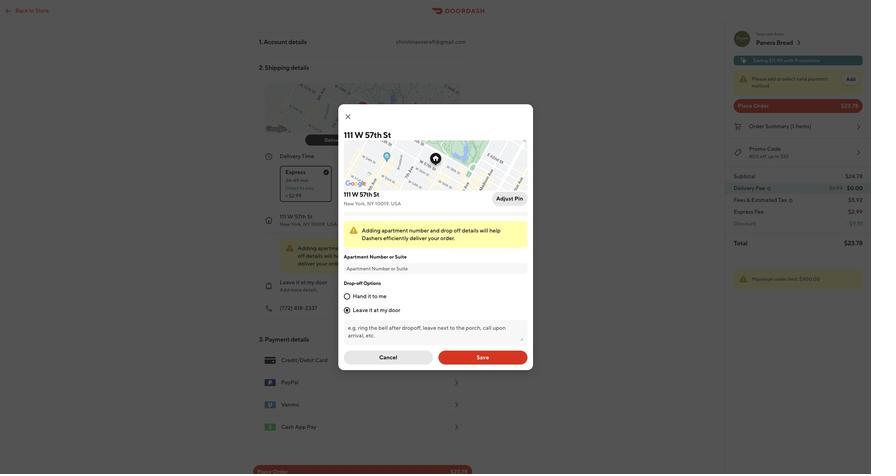Task type: describe. For each thing, give the bounding box(es) containing it.
venmo
[[281, 402, 299, 409]]

details inside leave it at my door add more details
[[303, 287, 318, 293]]

express fee
[[734, 209, 765, 215]]

number
[[370, 254, 389, 260]]

payment
[[809, 76, 828, 82]]

it for hand it to me
[[368, 293, 372, 300]]

you
[[306, 186, 314, 191]]

panera bread link
[[757, 39, 803, 47]]

drop-off options
[[344, 281, 381, 286]]

york, for 111 w 57th st new york,  ny 10019,  usa
[[291, 222, 302, 227]]

order
[[775, 277, 787, 282]]

st for 111 w 57th st new york, ny 10019, usa
[[374, 191, 380, 198]]

34–49 min
[[435, 153, 461, 160]]

111 w 57th st
[[344, 130, 391, 140]]

limit:
[[788, 277, 799, 282]]

34–49 for 34–49 min
[[435, 153, 450, 160]]

adding apartment number and drop off details will help dashers efficiently deliver your order. status up apartment number or suite text box
[[344, 221, 528, 248]]

1 horizontal spatial adding
[[362, 227, 381, 234]]

leave it at my door add more details
[[280, 279, 328, 293]]

total
[[734, 240, 748, 247]]

10019, for 111 w 57th st new york,  ny 10019,  usa
[[311, 222, 326, 227]]

111 w 57th st new york,  ny 10019,  usa
[[280, 214, 337, 227]]

york, for 111 w 57th st new york, ny 10019, usa
[[355, 201, 366, 207]]

more
[[290, 287, 302, 293]]

saving
[[754, 58, 769, 63]]

panera bread
[[757, 39, 794, 46]]

Pickup radio
[[359, 135, 420, 146]]

(772)
[[280, 305, 293, 312]]

1 horizontal spatial will
[[480, 227, 489, 234]]

off for adding apartment number and drop off details will help dashers efficiently deliver your order. status on top of apartment number or suite text box
[[454, 227, 461, 234]]

saving $11.90 with promotions
[[754, 58, 821, 63]]

$0.00
[[848, 185, 864, 192]]

add new payment method image for card
[[453, 357, 461, 365]]

saving $11.90 with promotions button
[[734, 56, 864, 65]]

0 vertical spatial efficiently
[[384, 235, 409, 242]]

0 vertical spatial order
[[754, 103, 770, 109]]

hand it to me
[[353, 293, 387, 300]]

schedule
[[400, 169, 425, 176]]

$300.00
[[800, 277, 821, 282]]

back
[[15, 7, 28, 14]]

deliver for adding apartment number and drop off details will help dashers efficiently deliver your order. status on top of apartment number or suite text box
[[410, 235, 427, 242]]

usa for 111 w 57th st new york, ny 10019, usa
[[391, 201, 401, 207]]

status containing please add or select valid payment method
[[734, 70, 864, 95]]

111 for 111 w 57th st
[[344, 130, 353, 140]]

adding apartment number and drop off details will help dashers efficiently deliver your order. for adding apartment number and drop off details will help dashers efficiently deliver your order. status over drop-off options
[[298, 245, 393, 267]]

or for number
[[390, 254, 394, 260]]

cash
[[281, 424, 294, 431]]

place
[[739, 103, 753, 109]]

paypal
[[281, 380, 299, 386]]

my for leave it at my door
[[380, 307, 388, 314]]

maximum
[[752, 277, 774, 282]]

app
[[295, 424, 306, 431]]

leave for leave it at my door
[[353, 307, 368, 314]]

cash app pay
[[281, 424, 317, 431]]

show menu image
[[265, 355, 276, 366]]

1 vertical spatial $23.78
[[845, 240, 864, 247]]

up
[[769, 154, 775, 159]]

method
[[752, 83, 770, 89]]

cancel
[[380, 354, 398, 361]]

pin
[[515, 195, 524, 202]]

1 vertical spatial efficiently
[[368, 253, 393, 260]]

back to store
[[15, 7, 49, 14]]

close image
[[344, 113, 352, 121]]

cart
[[766, 31, 774, 37]]

0 vertical spatial fee
[[756, 185, 766, 192]]

credit/debit
[[281, 357, 314, 364]]

57th for 111 w 57th st
[[365, 130, 382, 140]]

christinaovera9@gmail.com
[[396, 39, 467, 45]]

tax
[[779, 197, 788, 204]]

w for 111 w 57th st new york, ny 10019, usa
[[352, 191, 359, 198]]

pickup
[[384, 137, 399, 143]]

map region
[[312, 88, 580, 266]]

2. shipping details
[[259, 64, 309, 71]]

1 vertical spatial will
[[324, 253, 333, 260]]

standard
[[343, 169, 367, 176]]

0 horizontal spatial help
[[334, 253, 345, 260]]

111 w 57th st new york, ny 10019, usa
[[344, 191, 401, 207]]

promo
[[750, 146, 767, 152]]

with
[[785, 58, 794, 63]]

3. payment details
[[259, 336, 309, 344]]

deliver for adding apartment number and drop off details will help dashers efficiently deliver your order. status over drop-off options
[[298, 261, 315, 267]]

40%
[[750, 154, 760, 159]]

adding apartment number and drop off details will help dashers efficiently deliver your order. for adding apartment number and drop off details will help dashers efficiently deliver your order. status on top of apartment number or suite text box
[[362, 227, 501, 242]]

apartment for adding apartment number and drop off details will help dashers efficiently deliver your order. status over drop-off options
[[318, 245, 344, 252]]

dashers for adding apartment number and drop off details will help dashers efficiently deliver your order. status over drop-off options
[[346, 253, 366, 260]]

edit address button
[[401, 243, 437, 254]]

valid
[[797, 76, 808, 82]]

it for leave it at my door
[[369, 307, 373, 314]]

Hand it to me radio
[[344, 294, 350, 300]]

powered by google image
[[346, 180, 366, 187]]

Apartment Number or Suite text field
[[347, 265, 525, 272]]

2337
[[305, 305, 318, 312]]

please
[[752, 76, 767, 82]]

$11.90
[[770, 58, 784, 63]]

2. shipping
[[259, 64, 290, 71]]

57th for 111 w 57th st new york, ny 10019, usa
[[360, 191, 373, 198]]

a
[[418, 178, 421, 183]]

st for 111 w 57th st
[[383, 130, 391, 140]]

drop-
[[344, 281, 357, 286]]

from
[[775, 31, 784, 37]]

hand
[[353, 293, 367, 300]]

34–49 for 34–49 min direct to you + $2.99
[[286, 178, 300, 183]]

fees
[[734, 197, 746, 204]]

fees & estimated
[[734, 197, 778, 204]]

summary
[[766, 123, 790, 130]]

card
[[315, 357, 328, 364]]

&
[[747, 197, 751, 204]]

promotions
[[795, 58, 821, 63]]

save button
[[439, 351, 528, 365]]

min for 34–49 min direct to you + $2.99
[[300, 178, 309, 183]]

drop for adding apartment number and drop off details will help dashers efficiently deliver your order. status on top of apartment number or suite text box
[[441, 227, 453, 234]]

111 for 111 w 57th st new york,  ny 10019,  usa
[[280, 214, 286, 220]]

adjust pin button
[[493, 192, 528, 206]]

(772) 418-2337
[[280, 305, 318, 312]]

0 vertical spatial help
[[490, 227, 501, 234]]



Task type: vqa. For each thing, say whether or not it's contained in the screenshot.
'door'
yes



Task type: locate. For each thing, give the bounding box(es) containing it.
(772) 418-2337 button
[[259, 299, 461, 319]]

subtotal
[[734, 173, 756, 180]]

0 horizontal spatial min
[[300, 178, 309, 183]]

door inside leave it at my door add more details
[[316, 279, 328, 286]]

34–49
[[435, 153, 450, 160], [286, 178, 300, 183]]

0 horizontal spatial my
[[307, 279, 315, 286]]

leave up more
[[280, 279, 295, 286]]

0 vertical spatial and
[[430, 227, 440, 234]]

0 horizontal spatial express
[[286, 169, 306, 176]]

apartment for adding apartment number and drop off details will help dashers efficiently deliver your order. status on top of apartment number or suite text box
[[382, 227, 408, 234]]

111 down the + on the left of the page
[[280, 214, 286, 220]]

1 horizontal spatial st
[[374, 191, 380, 198]]

bread
[[777, 39, 794, 46]]

express inside 'option group'
[[286, 169, 306, 176]]

adding apartment number and drop off details will help dashers efficiently deliver your order. status up drop-off options
[[280, 239, 440, 274]]

1 vertical spatial $2.99
[[849, 209, 864, 215]]

Leave it at my door radio
[[344, 308, 350, 314]]

save
[[477, 354, 489, 361]]

0 horizontal spatial off
[[298, 253, 305, 260]]

adjust pin
[[497, 195, 524, 202]]

$9.91
[[850, 221, 864, 227]]

111 down powered by google image
[[344, 191, 351, 198]]

add new payment method image
[[453, 357, 461, 365], [453, 401, 461, 410], [453, 424, 461, 432]]

0 horizontal spatial delivery
[[280, 153, 301, 160]]

adding up the apartment number or suite on the bottom of the page
[[362, 227, 381, 234]]

express down delivery time
[[286, 169, 306, 176]]

$2.99 down $5.92
[[849, 209, 864, 215]]

$23.78
[[842, 103, 859, 109], [845, 240, 864, 247]]

or right add
[[778, 76, 782, 82]]

1 vertical spatial order.
[[329, 261, 343, 267]]

door for leave it at my door
[[389, 307, 401, 314]]

new inside '111 w 57th st new york,  ny 10019,  usa'
[[280, 222, 290, 227]]

2 horizontal spatial delivery
[[734, 185, 755, 192]]

express up discount
[[734, 209, 754, 215]]

None radio
[[280, 166, 332, 202], [337, 166, 389, 202], [395, 166, 460, 202], [280, 166, 332, 202], [337, 166, 389, 202], [395, 166, 460, 202]]

1 horizontal spatial door
[[389, 307, 401, 314]]

your
[[757, 31, 766, 37]]

order left summary
[[750, 123, 765, 130]]

2 horizontal spatial st
[[383, 130, 391, 140]]

0 horizontal spatial new
[[280, 222, 290, 227]]

usa inside '111 w 57th st new york,  ny 10019,  usa'
[[327, 222, 337, 227]]

at inside leave it at my door add more details
[[301, 279, 306, 286]]

st for 111 w 57th st new york,  ny 10019,  usa
[[308, 214, 313, 220]]

(1
[[791, 123, 795, 130]]

drop
[[441, 227, 453, 234], [377, 245, 389, 252]]

57th left pickup
[[365, 130, 382, 140]]

1 horizontal spatial ny
[[367, 201, 375, 207]]

1 vertical spatial fee
[[755, 209, 765, 215]]

my for leave it at my door add more details
[[307, 279, 315, 286]]

1 vertical spatial apartment
[[318, 245, 344, 252]]

or left suite
[[390, 254, 394, 260]]

adding apartment number and drop off details will help dashers efficiently deliver your order. status
[[344, 221, 528, 248], [280, 239, 440, 274]]

dashers up the apartment number or suite on the bottom of the page
[[362, 235, 383, 242]]

maximum order limit: $300.00
[[752, 277, 821, 282]]

to left you
[[300, 186, 305, 191]]

my
[[307, 279, 315, 286], [380, 307, 388, 314]]

1 horizontal spatial your
[[428, 235, 440, 242]]

10019, inside 111 w 57th st new york, ny 10019, usa
[[375, 201, 390, 207]]

it inside leave it at my door add more details
[[296, 279, 300, 286]]

0 horizontal spatial deliver
[[298, 261, 315, 267]]

0 horizontal spatial york,
[[291, 222, 302, 227]]

order right place
[[754, 103, 770, 109]]

111 down the close icon
[[344, 130, 353, 140]]

delivery
[[325, 137, 344, 143], [280, 153, 301, 160], [734, 185, 755, 192]]

0 horizontal spatial number
[[346, 245, 365, 252]]

time
[[422, 178, 432, 183]]

adding down '111 w 57th st new york,  ny 10019,  usa'
[[298, 245, 317, 252]]

0 vertical spatial add new payment method image
[[453, 357, 461, 365]]

select
[[783, 76, 796, 82]]

$2.99 inside 34–49 min direct to you + $2.99
[[289, 193, 302, 199]]

edit
[[405, 246, 414, 252]]

0 vertical spatial st
[[383, 130, 391, 140]]

1 vertical spatial help
[[334, 253, 345, 260]]

$1.99
[[830, 185, 844, 192]]

0 vertical spatial drop
[[441, 227, 453, 234]]

1 vertical spatial door
[[389, 307, 401, 314]]

off for adding apartment number and drop off details will help dashers efficiently deliver your order. status over drop-off options
[[298, 253, 305, 260]]

at for leave it at my door
[[374, 307, 379, 314]]

back to store link
[[0, 4, 53, 18]]

ny inside 111 w 57th st new york, ny 10019, usa
[[367, 201, 375, 207]]

0 vertical spatial delivery
[[325, 137, 344, 143]]

order. for adding apartment number and drop off details will help dashers efficiently deliver your order. status on top of apartment number or suite text box
[[441, 235, 455, 242]]

apartment up edit
[[382, 227, 408, 234]]

$23.78 down "-$9.91"
[[845, 240, 864, 247]]

order summary (1 items)
[[750, 123, 812, 130]]

0 horizontal spatial at
[[301, 279, 306, 286]]

efficiently up edit
[[384, 235, 409, 242]]

$2.99 down direct
[[289, 193, 302, 199]]

suite
[[395, 254, 407, 260]]

10019, inside '111 w 57th st new york,  ny 10019,  usa'
[[311, 222, 326, 227]]

0 vertical spatial usa
[[391, 201, 401, 207]]

34–49 min direct to you + $2.99
[[286, 178, 314, 199]]

add inside add button
[[847, 77, 857, 82]]

0 horizontal spatial 34–49
[[286, 178, 300, 183]]

it up more
[[296, 279, 300, 286]]

w for 111 w 57th st new york,  ny 10019,  usa
[[288, 214, 294, 220]]

off,
[[761, 154, 768, 159]]

1 horizontal spatial usa
[[391, 201, 401, 207]]

2 add new payment method image from the top
[[453, 401, 461, 410]]

1 horizontal spatial deliver
[[410, 235, 427, 242]]

111 inside '111 w 57th st new york,  ny 10019,  usa'
[[280, 214, 286, 220]]

leave it at my door
[[353, 307, 401, 314]]

at up more
[[301, 279, 306, 286]]

choose a time
[[400, 178, 432, 183]]

adjust
[[497, 195, 514, 202]]

0 vertical spatial door
[[316, 279, 328, 286]]

1. account details
[[259, 38, 307, 46]]

store
[[35, 7, 49, 14]]

0 horizontal spatial leave
[[280, 279, 295, 286]]

schedule for later
[[400, 169, 446, 176]]

edit address
[[405, 246, 433, 252]]

39–54 min
[[343, 178, 366, 183]]

3 add new payment method image from the top
[[453, 424, 461, 432]]

0 horizontal spatial add
[[280, 287, 290, 293]]

maximum order limit: $300.00 status
[[734, 270, 864, 290]]

1 vertical spatial st
[[374, 191, 380, 198]]

to inside "back to store" link
[[29, 7, 34, 14]]

me
[[379, 293, 387, 300]]

and up the apartment number or suite on the bottom of the page
[[366, 245, 376, 252]]

1 horizontal spatial order.
[[441, 235, 455, 242]]

1 vertical spatial add new payment method image
[[453, 401, 461, 410]]

order summary (1 items) button
[[734, 121, 864, 133]]

10019, for 111 w 57th st new york, ny 10019, usa
[[375, 201, 390, 207]]

3. payment
[[259, 336, 290, 344]]

2 horizontal spatial off
[[454, 227, 461, 234]]

1 horizontal spatial apartment
[[382, 227, 408, 234]]

ny inside '111 w 57th st new york,  ny 10019,  usa'
[[303, 222, 310, 227]]

0 horizontal spatial adding
[[298, 245, 317, 252]]

york, inside 111 w 57th st new york, ny 10019, usa
[[355, 201, 366, 207]]

1 vertical spatial delivery
[[280, 153, 301, 160]]

fee
[[756, 185, 766, 192], [755, 209, 765, 215]]

57th down powered by google image
[[360, 191, 373, 198]]

1 vertical spatial ny
[[303, 222, 310, 227]]

1 vertical spatial adding
[[298, 245, 317, 252]]

or
[[778, 76, 782, 82], [390, 254, 394, 260]]

2 vertical spatial st
[[308, 214, 313, 220]]

number up edit address button
[[410, 227, 429, 234]]

add new payment method image
[[453, 379, 461, 387]]

st inside 111 w 57th st new york, ny 10019, usa
[[374, 191, 380, 198]]

2 vertical spatial w
[[288, 214, 294, 220]]

0 vertical spatial at
[[301, 279, 306, 286]]

new down powered by google image
[[344, 201, 354, 207]]

deliver up edit address button
[[410, 235, 427, 242]]

deliver
[[410, 235, 427, 242], [298, 261, 315, 267]]

1 vertical spatial order
[[750, 123, 765, 130]]

0 horizontal spatial ny
[[303, 222, 310, 227]]

1 horizontal spatial express
[[734, 209, 754, 215]]

status
[[734, 70, 864, 95]]

0 horizontal spatial will
[[324, 253, 333, 260]]

1 horizontal spatial number
[[410, 227, 429, 234]]

leave for leave it at my door add more details
[[280, 279, 295, 286]]

york, inside '111 w 57th st new york,  ny 10019,  usa'
[[291, 222, 302, 227]]

w inside 111 w 57th st new york, ny 10019, usa
[[352, 191, 359, 198]]

later
[[434, 169, 446, 176]]

off
[[454, 227, 461, 234], [298, 253, 305, 260], [357, 281, 363, 286]]

418-
[[294, 305, 305, 312]]

min for 39–54 min
[[358, 178, 366, 183]]

2 vertical spatial it
[[369, 307, 373, 314]]

57th down 34–49 min direct to you + $2.99
[[295, 214, 306, 220]]

at
[[301, 279, 306, 286], [374, 307, 379, 314]]

2 vertical spatial delivery
[[734, 185, 755, 192]]

34–49 up 'later'
[[435, 153, 450, 160]]

your up leave it at my door add more details
[[316, 261, 328, 267]]

number for adding apartment number and drop off details will help dashers efficiently deliver your order. status over drop-off options
[[346, 245, 365, 252]]

adding apartment number and drop off details will help dashers efficiently deliver your order. up address
[[362, 227, 501, 242]]

drop for adding apartment number and drop off details will help dashers efficiently deliver your order. status over drop-off options
[[377, 245, 389, 252]]

0 vertical spatial $23.78
[[842, 103, 859, 109]]

please add or select valid payment method
[[752, 76, 828, 89]]

1 vertical spatial express
[[734, 209, 754, 215]]

34–49 inside 34–49 min direct to you + $2.99
[[286, 178, 300, 183]]

1 vertical spatial dashers
[[346, 253, 366, 260]]

min for 34–49 min
[[452, 153, 461, 160]]

apartment number or suite
[[344, 254, 407, 260]]

number for adding apartment number and drop off details will help dashers efficiently deliver your order. status on top of apartment number or suite text box
[[410, 227, 429, 234]]

0 vertical spatial number
[[410, 227, 429, 234]]

delivery left time
[[280, 153, 301, 160]]

to right back
[[29, 7, 34, 14]]

57th inside 111 w 57th st new york, ny 10019, usa
[[360, 191, 373, 198]]

57th for 111 w 57th st new york,  ny 10019,  usa
[[295, 214, 306, 220]]

34–49 up direct
[[286, 178, 300, 183]]

39–54
[[343, 178, 357, 183]]

fee up estimated
[[756, 185, 766, 192]]

new inside 111 w 57th st new york, ny 10019, usa
[[344, 201, 354, 207]]

apartment up apartment in the bottom of the page
[[318, 245, 344, 252]]

usa for 111 w 57th st new york,  ny 10019,  usa
[[327, 222, 337, 227]]

efficiently left suite
[[368, 253, 393, 260]]

w
[[355, 130, 364, 140], [352, 191, 359, 198], [288, 214, 294, 220]]

fee down fees & estimated
[[755, 209, 765, 215]]

number
[[410, 227, 429, 234], [346, 245, 365, 252]]

$23.78 down add button
[[842, 103, 859, 109]]

to inside 34–49 min direct to you + $2.99
[[300, 186, 305, 191]]

new for 111 w 57th st new york,  ny 10019,  usa
[[280, 222, 290, 227]]

1 vertical spatial add
[[280, 287, 290, 293]]

york,
[[355, 201, 366, 207], [291, 222, 302, 227]]

1 vertical spatial leave
[[353, 307, 368, 314]]

or for add
[[778, 76, 782, 82]]

1 add new payment method image from the top
[[453, 357, 461, 365]]

1 vertical spatial it
[[368, 293, 372, 300]]

my inside leave it at my door add more details
[[307, 279, 315, 286]]

leave right leave it at my door radio
[[353, 307, 368, 314]]

0 vertical spatial leave
[[280, 279, 295, 286]]

57th
[[365, 130, 382, 140], [360, 191, 373, 198], [295, 214, 306, 220]]

number up apartment in the bottom of the page
[[346, 245, 365, 252]]

$5.92
[[849, 197, 864, 204]]

2 horizontal spatial min
[[452, 153, 461, 160]]

new
[[344, 201, 354, 207], [280, 222, 290, 227]]

0 horizontal spatial apartment
[[318, 245, 344, 252]]

cancel button
[[344, 351, 433, 365]]

1 vertical spatial number
[[346, 245, 365, 252]]

1 vertical spatial york,
[[291, 222, 302, 227]]

w inside '111 w 57th st new york,  ny 10019,  usa'
[[288, 214, 294, 220]]

0 horizontal spatial drop
[[377, 245, 389, 252]]

1 vertical spatial my
[[380, 307, 388, 314]]

order inside button
[[750, 123, 765, 130]]

111
[[344, 130, 353, 140], [344, 191, 351, 198], [280, 214, 286, 220]]

1. account
[[259, 38, 288, 46]]

my down me
[[380, 307, 388, 314]]

0 vertical spatial express
[[286, 169, 306, 176]]

to left me
[[373, 293, 378, 300]]

0 vertical spatial adding
[[362, 227, 381, 234]]

your up address
[[428, 235, 440, 242]]

1 horizontal spatial new
[[344, 201, 354, 207]]

usa
[[391, 201, 401, 207], [327, 222, 337, 227]]

your for adding apartment number and drop off details will help dashers efficiently deliver your order. status on top of apartment number or suite text box
[[428, 235, 440, 242]]

1 horizontal spatial off
[[357, 281, 363, 286]]

new down the + on the left of the page
[[280, 222, 290, 227]]

Delivery radio
[[305, 135, 363, 146]]

menu containing credit/debit card
[[259, 350, 467, 439]]

111 for 111 w 57th st new york, ny 10019, usa
[[344, 191, 351, 198]]

add inside leave it at my door add more details
[[280, 287, 290, 293]]

usa inside 111 w 57th st new york, ny 10019, usa
[[391, 201, 401, 207]]

57th inside '111 w 57th st new york,  ny 10019,  usa'
[[295, 214, 306, 220]]

adding apartment number and drop off details will help dashers efficiently deliver your order. up drop-
[[298, 245, 393, 267]]

to right up
[[776, 154, 780, 159]]

for
[[426, 169, 433, 176]]

and up address
[[430, 227, 440, 234]]

delivery down subtotal
[[734, 185, 755, 192]]

place order
[[739, 103, 770, 109]]

$10
[[781, 154, 789, 159]]

0 horizontal spatial order.
[[329, 261, 343, 267]]

help down adjust
[[490, 227, 501, 234]]

add new payment method image for app
[[453, 424, 461, 432]]

0 vertical spatial w
[[355, 130, 364, 140]]

0 horizontal spatial st
[[308, 214, 313, 220]]

apartment
[[344, 254, 369, 260]]

1 vertical spatial and
[[366, 245, 376, 252]]

at for leave it at my door add more details
[[301, 279, 306, 286]]

dashers for adding apartment number and drop off details will help dashers efficiently deliver your order. status on top of apartment number or suite text box
[[362, 235, 383, 242]]

new for 111 w 57th st new york, ny 10019, usa
[[344, 201, 354, 207]]

0 horizontal spatial and
[[366, 245, 376, 252]]

dashers left number
[[346, 253, 366, 260]]

add left more
[[280, 287, 290, 293]]

to inside promo code 40% off, up to $10
[[776, 154, 780, 159]]

express for express
[[286, 169, 306, 176]]

your for adding apartment number and drop off details will help dashers efficiently deliver your order. status over drop-off options
[[316, 261, 328, 267]]

express for express fee
[[734, 209, 754, 215]]

option group
[[280, 160, 461, 202]]

0 vertical spatial 57th
[[365, 130, 382, 140]]

1 vertical spatial deliver
[[298, 261, 315, 267]]

address
[[415, 246, 433, 252]]

1 horizontal spatial 34–49
[[435, 153, 450, 160]]

order. for adding apartment number and drop off details will help dashers efficiently deliver your order. status over drop-off options
[[329, 261, 343, 267]]

options
[[364, 281, 381, 286]]

0 vertical spatial ny
[[367, 201, 375, 207]]

1 vertical spatial your
[[316, 261, 328, 267]]

add right payment
[[847, 77, 857, 82]]

2 vertical spatial 111
[[280, 214, 286, 220]]

it right hand
[[368, 293, 372, 300]]

credit/debit card
[[281, 357, 328, 364]]

time
[[302, 153, 315, 160]]

your cart from
[[757, 31, 784, 37]]

0 vertical spatial 111
[[344, 130, 353, 140]]

1 horizontal spatial 10019,
[[375, 201, 390, 207]]

min inside 34–49 min direct to you + $2.99
[[300, 178, 309, 183]]

0 vertical spatial add
[[847, 77, 857, 82]]

ny for 111 w 57th st new york,  ny 10019,  usa
[[303, 222, 310, 227]]

1 horizontal spatial help
[[490, 227, 501, 234]]

w for 111 w 57th st
[[355, 130, 364, 140]]

at down me
[[374, 307, 379, 314]]

it down hand it to me in the left of the page
[[369, 307, 373, 314]]

0 vertical spatial dashers
[[362, 235, 383, 242]]

door for leave it at my door add more details
[[316, 279, 328, 286]]

delivery or pickup selector option group
[[305, 135, 420, 146]]

option group containing express
[[280, 160, 461, 202]]

pay
[[307, 424, 317, 431]]

1 horizontal spatial at
[[374, 307, 379, 314]]

-
[[848, 221, 850, 227]]

0 vertical spatial 34–49
[[435, 153, 450, 160]]

1 vertical spatial 57th
[[360, 191, 373, 198]]

my up "2337"
[[307, 279, 315, 286]]

st inside '111 w 57th st new york,  ny 10019,  usa'
[[308, 214, 313, 220]]

111 inside 111 w 57th st new york, ny 10019, usa
[[344, 191, 351, 198]]

help up drop-
[[334, 253, 345, 260]]

0 vertical spatial deliver
[[410, 235, 427, 242]]

or inside "please add or select valid payment method"
[[778, 76, 782, 82]]

2 vertical spatial add new payment method image
[[453, 424, 461, 432]]

leave inside leave it at my door add more details
[[280, 279, 295, 286]]

add
[[768, 76, 777, 82]]

door
[[316, 279, 328, 286], [389, 307, 401, 314]]

0 vertical spatial 10019,
[[375, 201, 390, 207]]

to
[[29, 7, 34, 14], [776, 154, 780, 159], [300, 186, 305, 191], [373, 293, 378, 300]]

delivery inside delivery radio
[[325, 137, 344, 143]]

adding apartment number and drop off details will help dashers efficiently deliver your order.
[[362, 227, 501, 242], [298, 245, 393, 267]]

delivery left the 111 w 57th st on the top of the page
[[325, 137, 344, 143]]

0 vertical spatial off
[[454, 227, 461, 234]]

discount
[[734, 221, 757, 227]]

1 vertical spatial usa
[[327, 222, 337, 227]]

e.g. ring the bell after dropoff, leave next to the porch, call upon arrival, etc.

Do not add order changes or requests here. text field
[[348, 325, 524, 341]]

panera
[[757, 39, 776, 46]]

ny for 111 w 57th st new york, ny 10019, usa
[[367, 201, 375, 207]]

menu
[[259, 350, 467, 439]]

leave
[[280, 279, 295, 286], [353, 307, 368, 314]]

deliver up leave it at my door add more details
[[298, 261, 315, 267]]

it for leave it at my door add more details
[[296, 279, 300, 286]]



